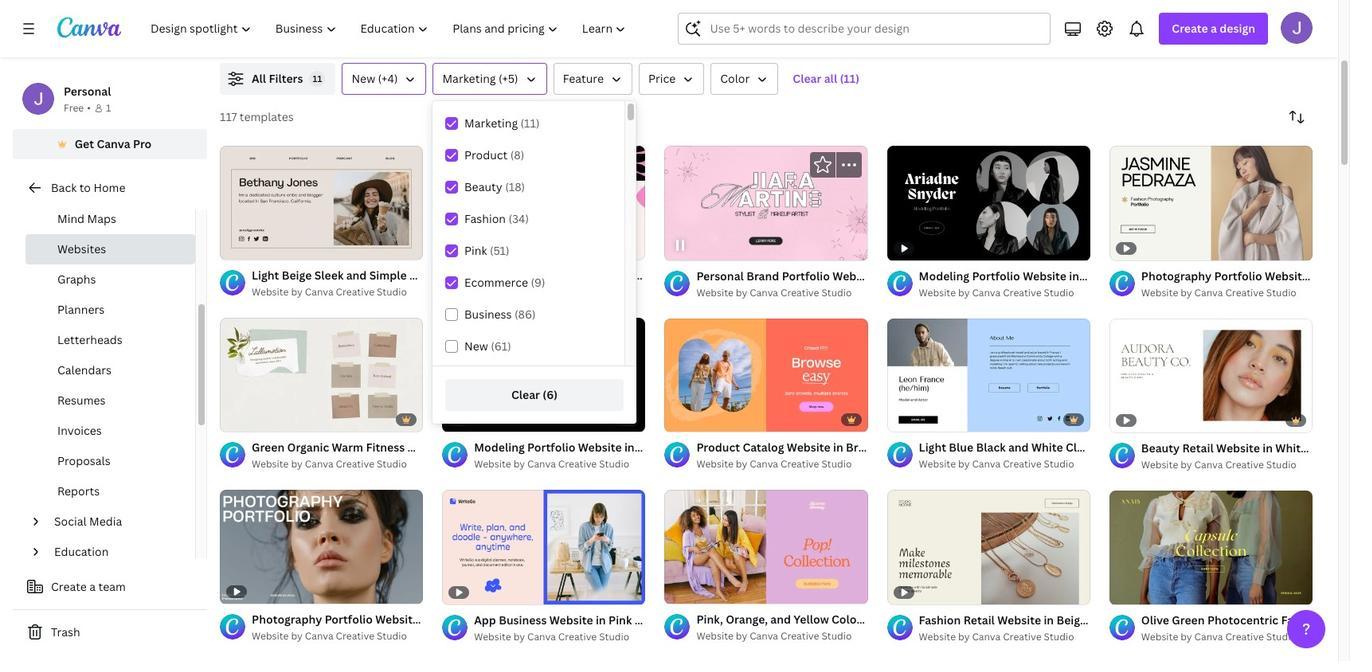 Task type: locate. For each thing, give the bounding box(es) containing it.
create down education
[[51, 579, 87, 594]]

2 horizontal spatial fashion
[[1281, 613, 1323, 628]]

marketing inside button
[[442, 71, 496, 86]]

2 vertical spatial beauty
[[917, 612, 956, 627]]

blogger
[[409, 268, 451, 283]]

0 vertical spatial in
[[1263, 441, 1273, 456]]

clear left all
[[793, 71, 822, 86]]

websites
[[57, 241, 106, 257]]

fashion left e-
[[1281, 613, 1323, 628]]

personal
[[64, 84, 111, 99], [454, 268, 501, 283]]

beige left grey
[[1057, 613, 1087, 628]]

0 vertical spatial 6
[[694, 413, 699, 425]]

new
[[352, 71, 375, 86], [464, 339, 488, 354]]

warm left fitness
[[332, 440, 363, 455]]

warm inside the fashion retail website in beige and grey organic warm style website by canva creative studio
[[1186, 613, 1217, 628]]

6
[[694, 413, 699, 425], [1138, 586, 1144, 597]]

marketing left (+5)
[[442, 71, 496, 86]]

0 vertical spatial 1 of 6 link
[[665, 318, 868, 432]]

0 vertical spatial beige
[[282, 268, 312, 283]]

1 of 6 link
[[665, 318, 868, 432], [1110, 491, 1313, 605]]

com
[[1337, 613, 1350, 628]]

create
[[1172, 21, 1208, 36], [51, 579, 87, 594]]

gre
[[1333, 441, 1350, 456]]

creative inside the fashion retail website in beige and grey organic warm style website by canva creative studio
[[1003, 630, 1042, 644]]

Sort by button
[[1281, 101, 1313, 133]]

feature button
[[553, 63, 633, 95]]

0 horizontal spatial personal
[[64, 84, 111, 99]]

1 vertical spatial green
[[1172, 613, 1205, 628]]

in inside the fashion retail website in beige and grey organic warm style website by canva creative studio
[[1044, 613, 1054, 628]]

1 horizontal spatial organic
[[1141, 613, 1183, 628]]

and inside beauty retail website in white and gre website by canva creative studio
[[1310, 441, 1330, 456]]

0 horizontal spatial fashion
[[464, 211, 506, 226]]

website templates image
[[973, 0, 1313, 44], [973, 0, 1313, 44]]

1
[[106, 101, 111, 115], [676, 413, 680, 425], [676, 585, 680, 597], [1121, 586, 1125, 597]]

fashion
[[464, 211, 506, 226], [919, 613, 961, 628], [1281, 613, 1323, 628]]

0 vertical spatial green
[[252, 440, 285, 455]]

of for pink, orange, and yellow colorful blocks beauty retail website
[[683, 585, 691, 597]]

create left design
[[1172, 21, 1208, 36]]

1 horizontal spatial a
[[1211, 21, 1217, 36]]

0 horizontal spatial organic
[[287, 440, 329, 455]]

by inside green organic warm fitness bio-link website website by canva creative studio
[[291, 457, 303, 471]]

1 vertical spatial organic
[[1141, 613, 1183, 628]]

and left the yellow
[[771, 612, 791, 627]]

new inside button
[[352, 71, 375, 86]]

website
[[504, 268, 547, 283], [252, 285, 289, 299], [474, 285, 511, 299], [697, 286, 734, 299], [919, 286, 956, 299], [1141, 286, 1178, 299], [455, 440, 498, 455], [1216, 441, 1260, 456], [252, 457, 289, 471], [474, 458, 511, 471], [697, 458, 734, 471], [919, 458, 956, 471], [1141, 458, 1178, 472], [992, 612, 1036, 627], [998, 613, 1041, 628], [252, 630, 289, 643], [697, 630, 734, 643], [474, 630, 511, 644], [919, 630, 956, 644], [1141, 630, 1178, 644]]

and
[[346, 268, 367, 283], [1310, 441, 1330, 456], [771, 612, 791, 627], [1089, 613, 1110, 628]]

0 horizontal spatial create
[[51, 579, 87, 594]]

simple
[[369, 268, 407, 283]]

new (61)
[[464, 339, 511, 354]]

1 vertical spatial 6
[[1138, 586, 1144, 597]]

letterheads
[[57, 332, 122, 347]]

color button
[[711, 63, 779, 95]]

light beige sleek and simple blogger personal website link
[[252, 267, 547, 284]]

light
[[252, 268, 279, 283]]

pro
[[133, 136, 152, 151]]

marketing for marketing (+5)
[[442, 71, 496, 86]]

in left white
[[1263, 441, 1273, 456]]

e-
[[1326, 613, 1337, 628]]

0 horizontal spatial beauty
[[464, 179, 502, 194]]

creative inside light beige sleek and simple blogger personal website website by canva creative studio
[[336, 285, 374, 299]]

marketing up product (8)
[[464, 116, 518, 131]]

a for design
[[1211, 21, 1217, 36]]

sleek
[[314, 268, 344, 283]]

0 vertical spatial beauty
[[464, 179, 502, 194]]

creative inside pink, orange, and yellow colorful blocks beauty retail website website by canva creative studio
[[781, 630, 819, 643]]

beauty inside pink, orange, and yellow colorful blocks beauty retail website website by canva creative studio
[[917, 612, 956, 627]]

fitness
[[366, 440, 405, 455]]

fashion inside the fashion retail website in beige and grey organic warm style website by canva creative studio
[[919, 613, 961, 628]]

studio
[[377, 285, 407, 299], [599, 285, 629, 299], [822, 286, 852, 299], [1044, 286, 1074, 299], [1266, 286, 1297, 299], [377, 457, 407, 471], [599, 458, 629, 471], [822, 458, 852, 471], [1044, 458, 1074, 471], [1266, 458, 1297, 472], [377, 630, 407, 643], [822, 630, 852, 643], [599, 630, 629, 644], [1044, 630, 1074, 644], [1266, 630, 1297, 644]]

website inside olive green photocentric fashion e-com website by canva creative studio
[[1141, 630, 1178, 644]]

social
[[54, 514, 87, 529]]

0 vertical spatial personal
[[64, 84, 111, 99]]

and left gre
[[1310, 441, 1330, 456]]

0 horizontal spatial 6
[[694, 413, 699, 425]]

to
[[79, 180, 91, 195]]

canva inside beauty retail website in white and gre website by canva creative studio
[[1195, 458, 1223, 472]]

beige
[[282, 268, 312, 283], [1057, 613, 1087, 628]]

1 of 6 for product catalog website in bright red white chic photocentric frames style
[[676, 413, 699, 425]]

•
[[87, 101, 91, 115]]

resumes link
[[25, 386, 195, 416]]

pink
[[464, 243, 487, 258]]

organic
[[287, 440, 329, 455], [1141, 613, 1183, 628]]

(8)
[[510, 147, 524, 163]]

green organic warm fitness bio-link website link
[[252, 439, 498, 456]]

beauty inside beauty retail website in white and gre website by canva creative studio
[[1141, 441, 1180, 456]]

by inside olive green photocentric fashion e-com website by canva creative studio
[[1181, 630, 1192, 644]]

clear for clear all (11)
[[793, 71, 822, 86]]

1 for pink, orange, and yellow colorful blocks beauty retail website image
[[676, 585, 680, 597]]

0 horizontal spatial green
[[252, 440, 285, 455]]

fashion right blocks
[[919, 613, 961, 628]]

new left the (61)
[[464, 339, 488, 354]]

canva
[[97, 136, 130, 151], [305, 285, 334, 299], [527, 285, 556, 299], [750, 286, 778, 299], [972, 286, 1001, 299], [1195, 286, 1223, 299], [305, 457, 334, 471], [527, 458, 556, 471], [750, 458, 778, 471], [972, 458, 1001, 471], [1195, 458, 1223, 472], [305, 630, 334, 643], [750, 630, 778, 643], [527, 630, 556, 644], [972, 630, 1001, 644], [1195, 630, 1223, 644]]

1 vertical spatial in
[[1044, 613, 1054, 628]]

1 vertical spatial warm
[[1186, 613, 1217, 628]]

0 vertical spatial organic
[[287, 440, 329, 455]]

fashion for fashion retail website in beige and grey organic warm style website by canva creative studio
[[919, 613, 961, 628]]

(11) inside button
[[840, 71, 860, 86]]

0 horizontal spatial beige
[[282, 268, 312, 283]]

1 horizontal spatial create
[[1172, 21, 1208, 36]]

1 vertical spatial clear
[[511, 387, 540, 402]]

social media
[[54, 514, 122, 529]]

117
[[220, 109, 237, 124]]

bio-
[[407, 440, 430, 455]]

None search field
[[678, 13, 1051, 45]]

website by canva creative studio
[[474, 285, 629, 299], [697, 286, 852, 299], [919, 286, 1074, 299], [1141, 286, 1297, 299], [474, 458, 629, 471], [697, 458, 852, 471], [919, 458, 1074, 471], [252, 630, 407, 643], [474, 630, 629, 644]]

new for new (+4)
[[352, 71, 375, 86]]

beige right light
[[282, 268, 312, 283]]

0 vertical spatial warm
[[332, 440, 363, 455]]

1 horizontal spatial warm
[[1186, 613, 1217, 628]]

0 horizontal spatial new
[[352, 71, 375, 86]]

planners
[[57, 302, 105, 317]]

business (86)
[[464, 307, 536, 322]]

fashion retail website in beige and grey organic warm style link
[[919, 612, 1248, 629]]

1 vertical spatial marketing
[[464, 116, 518, 131]]

by inside the fashion retail website in beige and grey organic warm style website by canva creative studio
[[958, 630, 970, 644]]

1 horizontal spatial green
[[1172, 613, 1205, 628]]

(9)
[[531, 275, 545, 290]]

olive green photocentric fashion e-com link
[[1141, 612, 1350, 629]]

in for white
[[1263, 441, 1273, 456]]

0 horizontal spatial 1 of 6
[[676, 413, 699, 425]]

in for beige
[[1044, 613, 1054, 628]]

0 horizontal spatial a
[[89, 579, 96, 594]]

a
[[1211, 21, 1217, 36], [89, 579, 96, 594]]

trash
[[51, 625, 80, 640]]

1 vertical spatial beauty
[[1141, 441, 1180, 456]]

0 vertical spatial marketing
[[442, 71, 496, 86]]

retail
[[1183, 441, 1214, 456], [958, 612, 990, 627], [964, 613, 995, 628]]

0 vertical spatial clear
[[793, 71, 822, 86]]

(+4)
[[378, 71, 398, 86]]

1 horizontal spatial new
[[464, 339, 488, 354]]

by inside pink, orange, and yellow colorful blocks beauty retail website website by canva creative studio
[[736, 630, 747, 643]]

price
[[648, 71, 676, 86]]

117 templates
[[220, 109, 294, 124]]

create inside 'create a design' dropdown button
[[1172, 21, 1208, 36]]

0 horizontal spatial 1 of 6 link
[[665, 318, 868, 432]]

planners link
[[25, 295, 195, 325]]

clear left (6) at the left of the page
[[511, 387, 540, 402]]

1 vertical spatial beige
[[1057, 613, 1087, 628]]

in
[[1263, 441, 1273, 456], [1044, 613, 1054, 628]]

clear inside button
[[511, 387, 540, 402]]

top level navigation element
[[140, 13, 640, 45]]

0 vertical spatial new
[[352, 71, 375, 86]]

2 horizontal spatial beauty
[[1141, 441, 1180, 456]]

beauty
[[464, 179, 502, 194], [1141, 441, 1180, 456], [917, 612, 956, 627]]

yellow
[[794, 612, 829, 627]]

1 vertical spatial 1 of 6 link
[[1110, 491, 1313, 605]]

1 horizontal spatial beauty
[[917, 612, 956, 627]]

personal down pink
[[454, 268, 501, 283]]

personal up • on the left
[[64, 84, 111, 99]]

ecommerce (9)
[[464, 275, 545, 290]]

1 horizontal spatial fashion
[[919, 613, 961, 628]]

calendars
[[57, 362, 112, 378]]

new for new (61)
[[464, 339, 488, 354]]

1 horizontal spatial beige
[[1057, 613, 1087, 628]]

0 horizontal spatial warm
[[332, 440, 363, 455]]

1 vertical spatial new
[[464, 339, 488, 354]]

1 horizontal spatial in
[[1263, 441, 1273, 456]]

creative
[[336, 285, 374, 299], [558, 285, 597, 299], [781, 286, 819, 299], [1003, 286, 1042, 299], [1226, 286, 1264, 299], [336, 457, 374, 471], [558, 458, 597, 471], [781, 458, 819, 471], [1003, 458, 1042, 471], [1226, 458, 1264, 472], [336, 630, 374, 643], [781, 630, 819, 643], [558, 630, 597, 644], [1003, 630, 1042, 644], [1226, 630, 1264, 644]]

a inside button
[[89, 579, 96, 594]]

green inside olive green photocentric fashion e-com website by canva creative studio
[[1172, 613, 1205, 628]]

a inside dropdown button
[[1211, 21, 1217, 36]]

in left grey
[[1044, 613, 1054, 628]]

create a design button
[[1159, 13, 1268, 45]]

a left design
[[1211, 21, 1217, 36]]

photocentric
[[1208, 613, 1279, 628]]

new left (+4)
[[352, 71, 375, 86]]

1 vertical spatial 1 of 6
[[1121, 586, 1144, 597]]

warm left style
[[1186, 613, 1217, 628]]

organic down green organic warm fitness bio-link website 'image'
[[287, 440, 329, 455]]

letterheads link
[[25, 325, 195, 355]]

and inside light beige sleek and simple blogger personal website website by canva creative studio
[[346, 268, 367, 283]]

0 vertical spatial create
[[1172, 21, 1208, 36]]

11
[[313, 72, 322, 84]]

light blue black and white clean minimal model & actor resume website image
[[887, 318, 1090, 432]]

fashion up pink (51)
[[464, 211, 506, 226]]

1 vertical spatial a
[[89, 579, 96, 594]]

color
[[720, 71, 750, 86]]

pink,
[[697, 612, 723, 627]]

studio inside beauty retail website in white and gre website by canva creative studio
[[1266, 458, 1297, 472]]

canva inside pink, orange, and yellow colorful blocks beauty retail website website by canva creative studio
[[750, 630, 778, 643]]

0 vertical spatial 1 of 6
[[676, 413, 699, 425]]

0 vertical spatial a
[[1211, 21, 1217, 36]]

get
[[75, 136, 94, 151]]

templates
[[240, 109, 294, 124]]

clear inside button
[[793, 71, 822, 86]]

organic inside the fashion retail website in beige and grey organic warm style website by canva creative studio
[[1141, 613, 1183, 628]]

personal inside light beige sleek and simple blogger personal website website by canva creative studio
[[454, 268, 501, 283]]

1 vertical spatial create
[[51, 579, 87, 594]]

warm
[[332, 440, 363, 455], [1186, 613, 1217, 628]]

retail inside the fashion retail website in beige and grey organic warm style website by canva creative studio
[[964, 613, 995, 628]]

1 vertical spatial (11)
[[521, 116, 540, 131]]

clear all (11)
[[793, 71, 860, 86]]

link
[[430, 440, 452, 455]]

(11)
[[840, 71, 860, 86], [521, 116, 540, 131]]

1 horizontal spatial personal
[[454, 268, 501, 283]]

(11) up (8) at the left top of page
[[521, 116, 540, 131]]

a left team
[[89, 579, 96, 594]]

creative inside green organic warm fitness bio-link website website by canva creative studio
[[336, 457, 374, 471]]

1 vertical spatial personal
[[454, 268, 501, 283]]

0 horizontal spatial in
[[1044, 613, 1054, 628]]

0 vertical spatial (11)
[[840, 71, 860, 86]]

create a design
[[1172, 21, 1255, 36]]

pink (51)
[[464, 243, 510, 258]]

proposals
[[57, 453, 110, 468]]

1 horizontal spatial (11)
[[840, 71, 860, 86]]

organic right grey
[[1141, 613, 1183, 628]]

marketing for marketing (11)
[[464, 116, 518, 131]]

1 horizontal spatial 1 of 6
[[1121, 586, 1144, 597]]

olive
[[1141, 613, 1169, 628]]

marketing
[[442, 71, 496, 86], [464, 116, 518, 131]]

of
[[683, 413, 691, 425], [683, 585, 691, 597], [1127, 586, 1136, 597]]

(11) right all
[[840, 71, 860, 86]]

studio inside green organic warm fitness bio-link website website by canva creative studio
[[377, 457, 407, 471]]

1 horizontal spatial clear
[[793, 71, 822, 86]]

create inside create a team button
[[51, 579, 87, 594]]

warm inside green organic warm fitness bio-link website website by canva creative studio
[[332, 440, 363, 455]]

filters
[[269, 71, 303, 86]]

1 of 6 for olive green photocentric fashion e-commerce website
[[1121, 586, 1144, 597]]

product
[[464, 147, 508, 163]]

(6)
[[543, 387, 558, 402]]

0 horizontal spatial clear
[[511, 387, 540, 402]]

organic inside green organic warm fitness bio-link website website by canva creative studio
[[287, 440, 329, 455]]

in inside beauty retail website in white and gre website by canva creative studio
[[1263, 441, 1273, 456]]

and right sleek
[[346, 268, 367, 283]]

and left grey
[[1089, 613, 1110, 628]]

create a team button
[[13, 571, 207, 603]]

canva inside green organic warm fitness bio-link website website by canva creative studio
[[305, 457, 334, 471]]

1 horizontal spatial 6
[[1138, 586, 1144, 597]]

retail inside beauty retail website in white and gre website by canva creative studio
[[1183, 441, 1214, 456]]



Task type: vqa. For each thing, say whether or not it's contained in the screenshot.
Personal
yes



Task type: describe. For each thing, give the bounding box(es) containing it.
back to home
[[51, 180, 125, 195]]

home
[[94, 180, 125, 195]]

clear (6) button
[[445, 379, 624, 411]]

white
[[1276, 441, 1307, 456]]

all
[[824, 71, 837, 86]]

5
[[694, 585, 699, 597]]

free
[[64, 101, 84, 115]]

6 for the right 1 of 6 link
[[1138, 586, 1144, 597]]

new (+4)
[[352, 71, 398, 86]]

1 horizontal spatial 1 of 6 link
[[1110, 491, 1313, 605]]

pink, orange, and yellow colorful blocks beauty retail website image
[[665, 490, 868, 604]]

fashion inside olive green photocentric fashion e-com website by canva creative studio
[[1281, 613, 1323, 628]]

back
[[51, 180, 77, 195]]

personal brand portfolio website in fuchsia black cream anti-design style image
[[442, 146, 646, 260]]

studio inside the fashion retail website in beige and grey organic warm style website by canva creative studio
[[1044, 630, 1074, 644]]

studio inside pink, orange, and yellow colorful blocks beauty retail website website by canva creative studio
[[822, 630, 852, 643]]

0 horizontal spatial (11)
[[521, 116, 540, 131]]

by inside beauty retail website in white and gre website by canva creative studio
[[1181, 458, 1192, 472]]

(34)
[[509, 211, 529, 226]]

orange,
[[726, 612, 768, 627]]

1 for olive green photocentric fashion e-commerce website
[[1121, 586, 1125, 597]]

beauty for beauty retail website in white and gre website by canva creative studio
[[1141, 441, 1180, 456]]

green organic warm fitness bio-link website website by canva creative studio
[[252, 440, 498, 471]]

fashion retail website in beige and grey organic warm style website by canva creative studio
[[919, 613, 1248, 644]]

studio inside light beige sleek and simple blogger personal website website by canva creative studio
[[377, 285, 407, 299]]

beauty retail website in white and gre website by canva creative studio
[[1141, 441, 1350, 472]]

creative inside olive green photocentric fashion e-com website by canva creative studio
[[1226, 630, 1264, 644]]

1 for product catalog website in bright red white chic photocentric frames style
[[676, 413, 680, 425]]

(18)
[[505, 179, 525, 194]]

marketing (+5) button
[[433, 63, 547, 95]]

jacob simon image
[[1281, 12, 1313, 44]]

media
[[89, 514, 122, 529]]

canva inside olive green photocentric fashion e-com website by canva creative studio
[[1195, 630, 1223, 644]]

feature
[[563, 71, 604, 86]]

new (+4) button
[[342, 63, 427, 95]]

green inside green organic warm fitness bio-link website website by canva creative studio
[[252, 440, 285, 455]]

trash link
[[13, 617, 207, 648]]

Search search field
[[710, 14, 1041, 44]]

clear for clear (6)
[[511, 387, 540, 402]]

product catalog website in bright red white chic photocentric frames style image
[[665, 318, 868, 432]]

clear (6)
[[511, 387, 558, 402]]

pink, orange, and yellow colorful blocks beauty retail website website by canva creative studio
[[697, 612, 1036, 643]]

canva inside the fashion retail website in beige and grey organic warm style website by canva creative studio
[[972, 630, 1001, 644]]

ecommerce
[[464, 275, 528, 290]]

(86)
[[515, 307, 536, 322]]

style
[[1220, 613, 1248, 628]]

mind
[[57, 211, 85, 226]]

and inside pink, orange, and yellow colorful blocks beauty retail website website by canva creative studio
[[771, 612, 791, 627]]

clear all (11) button
[[785, 63, 868, 95]]

(61)
[[491, 339, 511, 354]]

beige inside the fashion retail website in beige and grey organic warm style website by canva creative studio
[[1057, 613, 1087, 628]]

olive green photocentric fashion e-com website by canva creative studio
[[1141, 613, 1350, 644]]

1 of 5
[[676, 585, 699, 597]]

retail inside pink, orange, and yellow colorful blocks beauty retail website website by canva creative studio
[[958, 612, 990, 627]]

olive green photocentric fashion e-commerce website image
[[1110, 491, 1313, 605]]

business
[[464, 307, 512, 322]]

beauty for beauty (18)
[[464, 179, 502, 194]]

education link
[[48, 537, 186, 567]]

mind maps link
[[25, 204, 195, 234]]

marketing (+5)
[[442, 71, 518, 86]]

all
[[252, 71, 266, 86]]

canva inside light beige sleek and simple blogger personal website website by canva creative studio
[[305, 285, 334, 299]]

retail for beauty
[[1183, 441, 1214, 456]]

graphs link
[[25, 264, 195, 295]]

6 for the top 1 of 6 link
[[694, 413, 699, 425]]

reports link
[[25, 476, 195, 507]]

creative inside beauty retail website in white and gre website by canva creative studio
[[1226, 458, 1264, 472]]

get canva pro
[[75, 136, 152, 151]]

fashion (34)
[[464, 211, 529, 226]]

1 of 5 link
[[665, 490, 868, 604]]

beauty (18)
[[464, 179, 525, 194]]

reports
[[57, 484, 100, 499]]

all filters
[[252, 71, 303, 86]]

(51)
[[490, 243, 510, 258]]

proposals link
[[25, 446, 195, 476]]

of for olive green photocentric fashion e-com
[[1127, 586, 1136, 597]]

resumes
[[57, 393, 106, 408]]

fashion for fashion (34)
[[464, 211, 506, 226]]

price button
[[639, 63, 704, 95]]

calendars link
[[25, 355, 195, 386]]

retail for fashion
[[964, 613, 995, 628]]

marketing (11)
[[464, 116, 540, 131]]

maps
[[87, 211, 116, 226]]

light beige sleek and simple blogger personal website image
[[220, 146, 423, 260]]

create for create a team
[[51, 579, 87, 594]]

create a team
[[51, 579, 126, 594]]

and inside the fashion retail website in beige and grey organic warm style website by canva creative studio
[[1089, 613, 1110, 628]]

green organic warm fitness bio-link website image
[[220, 318, 423, 432]]

by inside light beige sleek and simple blogger personal website website by canva creative studio
[[291, 285, 303, 299]]

11 filter options selected element
[[309, 71, 325, 87]]

beige inside light beige sleek and simple blogger personal website website by canva creative studio
[[282, 268, 312, 283]]

product (8)
[[464, 147, 524, 163]]

free •
[[64, 101, 91, 115]]

get canva pro button
[[13, 129, 207, 159]]

graphs
[[57, 272, 96, 287]]

create for create a design
[[1172, 21, 1208, 36]]

(+5)
[[499, 71, 518, 86]]

blocks
[[879, 612, 915, 627]]

social media link
[[48, 507, 186, 537]]

design
[[1220, 21, 1255, 36]]

a for team
[[89, 579, 96, 594]]

mind maps
[[57, 211, 116, 226]]

canva inside button
[[97, 136, 130, 151]]

studio inside olive green photocentric fashion e-com website by canva creative studio
[[1266, 630, 1297, 644]]

back to home link
[[13, 172, 207, 204]]



